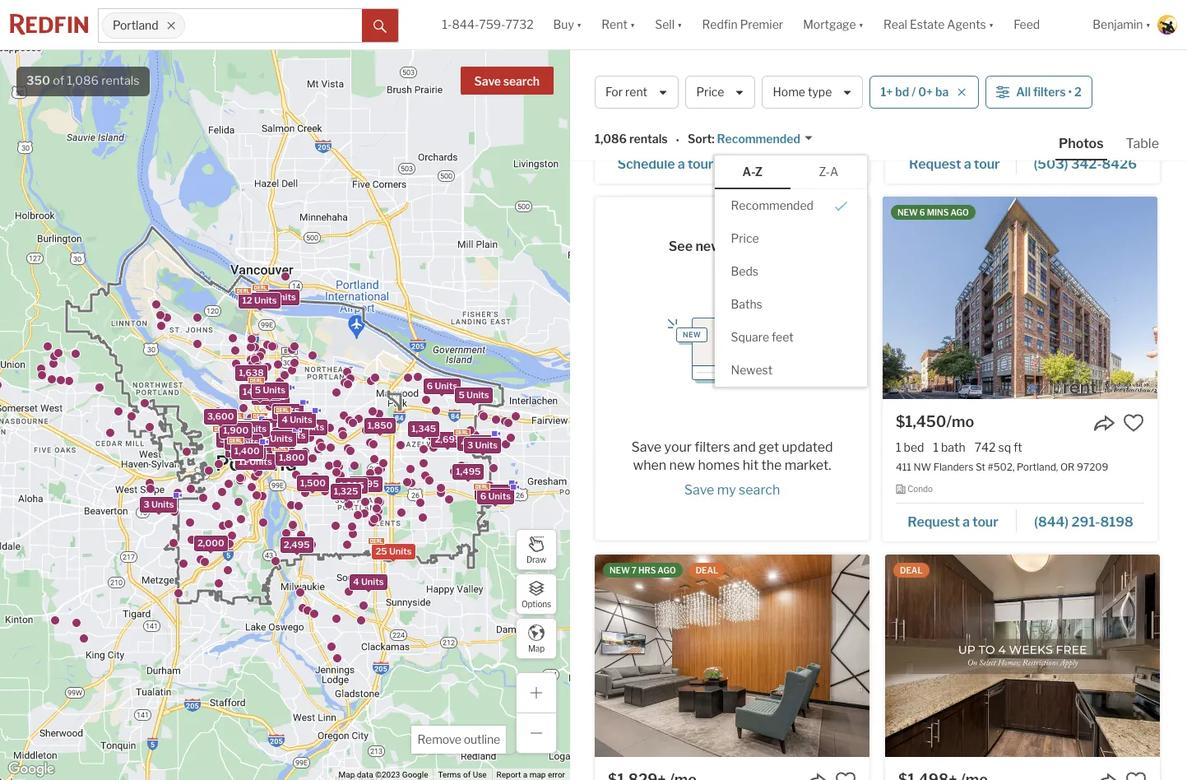 Task type: vqa. For each thing, say whether or not it's contained in the screenshot.
SEARCH FIELD
yes



Task type: describe. For each thing, give the bounding box(es) containing it.
(503) 342-8426 link
[[1018, 149, 1147, 177]]

z-a button
[[791, 155, 867, 188]]

redfin
[[702, 18, 738, 32]]

apartments
[[673, 67, 778, 88]]

schedule a tour
[[618, 156, 714, 172]]

new inside save your filters and get updated when new homes hit the market.
[[670, 457, 695, 473]]

terms of use
[[438, 770, 487, 779]]

0 vertical spatial rentals
[[101, 73, 140, 88]]

my
[[717, 482, 736, 498]]

for rent
[[606, 85, 648, 99]]

1- up alley
[[657, 83, 667, 96]]

1+
[[881, 85, 893, 99]]

ft for 644-1,811 sq ft
[[1071, 83, 1080, 96]]

1 vertical spatial rent
[[810, 67, 852, 88]]

yacht harbor club
[[899, 103, 982, 116]]

1 for 1 bath
[[934, 440, 939, 454]]

square feet
[[731, 330, 794, 344]]

1,325
[[334, 485, 358, 496]]

a
[[830, 164, 839, 178]]

1 horizontal spatial 3 units
[[219, 433, 250, 444]]

7732
[[506, 18, 534, 32]]

real estate agents ▾ button
[[874, 0, 1004, 49]]

save search button
[[460, 67, 554, 95]]

2 right ba
[[957, 83, 964, 96]]

dialog containing a-z
[[715, 155, 867, 386]]

0 horizontal spatial 3
[[143, 498, 149, 510]]

feed
[[1014, 18, 1040, 32]]

dr,
[[1083, 103, 1095, 116]]

filters inside button
[[1034, 85, 1066, 99]]

2 left 48
[[218, 428, 224, 440]]

updated
[[782, 439, 833, 455]]

mortgage
[[803, 18, 856, 32]]

0 horizontal spatial 11
[[238, 455, 247, 467]]

your
[[664, 439, 692, 455]]

20 units
[[259, 291, 296, 303]]

save for save your filters and get updated when new homes hit the market.
[[632, 439, 662, 455]]

home type
[[773, 85, 832, 99]]

1 horizontal spatial portland,
[[1017, 461, 1059, 473]]

411 nw flanders st #502, portland, or 97209
[[896, 461, 1109, 473]]

1 yacht from the left
[[899, 103, 925, 116]]

new for new 6 mins ago
[[898, 207, 918, 217]]

1 deal from the left
[[696, 565, 719, 575]]

save for save search
[[474, 74, 501, 88]]

4 units up '7 units'
[[281, 414, 312, 425]]

request a tour button for (503) 342-8426
[[899, 151, 1018, 175]]

favorite button checkbox for mins
[[1123, 412, 1145, 434]]

1 horizontal spatial 14
[[668, 126, 677, 136]]

2 horizontal spatial 3
[[467, 439, 473, 451]]

1- up tupelo
[[608, 83, 618, 96]]

sq for 895
[[759, 83, 772, 96]]

1 vertical spatial 12 units
[[258, 420, 293, 431]]

1 vertical spatial 11 units
[[238, 455, 272, 467]]

1 horizontal spatial 7
[[632, 565, 637, 575]]

48
[[227, 434, 239, 446]]

4 units down "25"
[[353, 576, 384, 587]]

alley
[[641, 103, 664, 116]]

home type button
[[762, 76, 864, 109]]

submit search image
[[374, 20, 387, 33]]

/mo for $1,450 /mo
[[947, 413, 975, 430]]

25 units
[[375, 545, 412, 556]]

sort
[[688, 132, 712, 146]]

612-895 sq ft
[[709, 83, 783, 96]]

newest
[[731, 363, 773, 377]]

hit
[[743, 457, 759, 473]]

remove portland image
[[167, 21, 176, 30]]

2,000
[[197, 537, 224, 549]]

bed for 644-1,811 sq ft
[[918, 83, 938, 96]]

options button
[[516, 574, 557, 615]]

1+ bd / 0+ ba button
[[870, 76, 979, 109]]

terms of use link
[[438, 770, 487, 779]]

mins
[[927, 207, 949, 217]]

market.
[[785, 457, 832, 473]]

1 recommended button from the top
[[715, 131, 814, 147]]

tour for (503)
[[974, 156, 1000, 172]]

1,450
[[248, 427, 273, 439]]

request a tour for (844) 291-8198
[[908, 514, 999, 530]]

nw
[[914, 461, 932, 473]]

price button for beds
[[715, 222, 867, 255]]

▾ for sell ▾
[[677, 18, 683, 32]]

1 horizontal spatial bath
[[941, 440, 966, 454]]

/
[[912, 85, 916, 99]]

1 | from the left
[[663, 103, 665, 116]]

photo of 222 sw harrison st, portland, or 97201 image
[[886, 554, 1160, 757]]

▾ for rent ▾
[[630, 18, 636, 32]]

759-
[[479, 18, 506, 32]]

units
[[679, 126, 698, 136]]

price for beds
[[731, 231, 759, 245]]

350
[[26, 73, 50, 88]]

(207) 536-6854
[[745, 156, 848, 172]]

and
[[733, 439, 756, 455]]

photo of 3850 n mississippi ave, portland, or 97227 image
[[595, 0, 870, 41]]

1 horizontal spatial sq
[[999, 440, 1011, 454]]

favorite button image for deal
[[1126, 770, 1147, 780]]

5 units up 2,695
[[458, 388, 489, 400]]

4 units down 16 units
[[228, 436, 258, 447]]

mortgage ▾ button
[[803, 0, 864, 49]]

0+
[[919, 85, 933, 99]]

14 units
[[242, 386, 277, 397]]

2 left rent
[[618, 83, 625, 96]]

1,811
[[1027, 83, 1053, 96]]

7 inside map region
[[275, 429, 281, 441]]

rent ▾
[[602, 18, 636, 32]]

1 horizontal spatial search
[[739, 482, 780, 498]]

map for map data ©2023 google
[[339, 770, 355, 779]]

draw button
[[516, 529, 557, 570]]

beds button
[[715, 255, 867, 288]]

2 horizontal spatial portland,
[[1097, 103, 1139, 116]]

2 down 1,900
[[228, 443, 234, 455]]

bed for 612-895 sq ft
[[627, 83, 648, 96]]

0 vertical spatial homes
[[725, 239, 767, 255]]

baths button
[[715, 288, 867, 321]]

photo of 1300 sw park ave, portland, or 97201 image
[[595, 554, 870, 757]]

1 horizontal spatial or
[[1061, 461, 1075, 473]]

for rent button
[[595, 76, 679, 109]]

11505
[[974, 103, 1003, 116]]

2 up 3850
[[667, 83, 674, 96]]

5 units up 1,575
[[255, 391, 286, 402]]

z-a
[[819, 164, 839, 178]]

filters inside save your filters and get updated when new homes hit the market.
[[695, 439, 730, 455]]

0 vertical spatial 12
[[242, 294, 252, 306]]

▾ for benjamin ▾
[[1146, 18, 1151, 32]]

new for new 7 hrs ago
[[610, 565, 630, 575]]

2 left 0+
[[908, 83, 915, 96]]

(207)
[[745, 156, 778, 172]]

a for (503) 342-8426
[[964, 156, 972, 172]]

a favorited home image
[[650, 291, 815, 403]]

terms
[[438, 770, 461, 779]]

4 units right 2,695
[[461, 436, 491, 448]]

recommended for 1st recommended button from the bottom of the page
[[731, 198, 814, 212]]

1 bath
[[934, 440, 966, 454]]

the
[[762, 457, 782, 473]]

when
[[633, 457, 667, 473]]

1,395
[[339, 480, 364, 491]]

report a map error link
[[497, 770, 565, 779]]

apartment • 14 units match
[[620, 126, 724, 136]]

14 inside map region
[[242, 386, 253, 397]]

a-z
[[743, 164, 763, 178]]

1-2 bath for 644-1,811 sq ft
[[947, 83, 991, 96]]

ne
[[1005, 103, 1018, 116]]

a left the map
[[523, 770, 528, 779]]

schedule
[[618, 156, 675, 172]]

report a map error
[[497, 770, 565, 779]]

644-1,811 sq ft
[[1000, 83, 1080, 96]]

report
[[497, 770, 521, 779]]

match
[[700, 126, 724, 136]]

2 deal from the left
[[900, 565, 923, 575]]

97217
[[1157, 103, 1186, 116]]

3850
[[667, 103, 694, 116]]

n
[[696, 103, 703, 116]]

1,345
[[411, 423, 436, 434]]

©2023
[[375, 770, 400, 779]]

1+ bd / 0+ ba
[[881, 85, 949, 99]]

97209
[[1077, 461, 1109, 473]]

save my search
[[684, 482, 780, 498]]

2 vertical spatial 12 units
[[234, 446, 269, 458]]

1 harbor from the left
[[927, 103, 959, 116]]

▾ inside real estate agents ▾ link
[[989, 18, 994, 32]]

request a tour for (503) 342-8426
[[909, 156, 1000, 172]]

1-2 bath for 612-895 sq ft
[[657, 83, 700, 96]]

ago for new 6 mins ago
[[951, 207, 969, 217]]

square feet button
[[715, 321, 867, 354]]

2 vertical spatial 12
[[234, 446, 244, 458]]

1- left remove 1+ bd / 0+ ba "icon" at right top
[[947, 83, 957, 96]]

2 horizontal spatial or
[[1141, 103, 1155, 116]]

1 vertical spatial 12
[[258, 420, 268, 431]]

table
[[1126, 136, 1160, 151]]

sell ▾ button
[[645, 0, 693, 49]]

favorite button image
[[835, 770, 857, 780]]

sell
[[655, 18, 675, 32]]

error
[[548, 770, 565, 779]]



Task type: locate. For each thing, give the bounding box(es) containing it.
5 units down 1,638 at the left top of page
[[255, 384, 285, 396]]

1 horizontal spatial 1-2 bath
[[947, 83, 991, 96]]

▾ for mortgage ▾
[[859, 18, 864, 32]]

4 ▾ from the left
[[859, 18, 864, 32]]

2 inside button
[[1075, 85, 1082, 99]]

• inside button
[[1069, 85, 1072, 99]]

1 vertical spatial new
[[670, 457, 695, 473]]

1 vertical spatial 14
[[242, 386, 253, 397]]

real estate agents ▾
[[884, 18, 994, 32]]

deal down condo in the bottom right of the page
[[900, 565, 923, 575]]

new
[[898, 207, 918, 217], [610, 565, 630, 575]]

1,638
[[239, 367, 263, 378]]

0 horizontal spatial harbor
[[927, 103, 959, 116]]

1-844-759-7732 link
[[442, 18, 534, 32]]

bed right /
[[918, 83, 938, 96]]

2 harbor from the left
[[1049, 103, 1081, 116]]

bath up 3850
[[676, 83, 700, 96]]

1 vertical spatial 1,086
[[595, 132, 627, 146]]

20
[[259, 291, 271, 303]]

1 horizontal spatial 11
[[265, 420, 274, 432]]

7
[[275, 429, 281, 441], [632, 565, 637, 575]]

recommended
[[717, 132, 801, 146], [731, 198, 814, 212]]

• up | 11505 ne yacht harbor dr, portland, or 97217
[[1069, 85, 1072, 99]]

search down hit
[[739, 482, 780, 498]]

0 vertical spatial search
[[503, 74, 540, 88]]

0 horizontal spatial |
[[663, 103, 665, 116]]

0 horizontal spatial new
[[610, 565, 630, 575]]

0 horizontal spatial 7
[[275, 429, 281, 441]]

:
[[712, 132, 715, 146]]

a for (844) 291-8198
[[963, 514, 970, 530]]

0 horizontal spatial ago
[[658, 565, 676, 575]]

harbor down all filters • 2
[[1049, 103, 1081, 116]]

save inside button
[[474, 74, 501, 88]]

request a tour down condo in the bottom right of the page
[[908, 514, 999, 530]]

condo
[[908, 484, 933, 494]]

sq for 1,811
[[1056, 83, 1068, 96]]

12 units down 48 units
[[234, 446, 269, 458]]

sort :
[[688, 132, 715, 146]]

0 horizontal spatial 1,086
[[67, 73, 99, 88]]

save down 1-844-759-7732 link
[[474, 74, 501, 88]]

0 vertical spatial 11 units
[[265, 420, 298, 432]]

1,086 down tupelo
[[595, 132, 627, 146]]

0 vertical spatial favorite button image
[[1123, 412, 1145, 434]]

3
[[219, 433, 225, 444], [467, 439, 473, 451], [143, 498, 149, 510]]

photo of 11505 ne yacht harbor dr, portland, or 97217 image
[[886, 0, 1160, 41]]

3 ▾ from the left
[[677, 18, 683, 32]]

2 1 from the left
[[934, 440, 939, 454]]

1 vertical spatial request a tour
[[908, 514, 999, 530]]

map
[[530, 770, 546, 779]]

/mo for $1,495+ /mo
[[960, 55, 988, 73]]

$1,495+ /mo
[[899, 55, 988, 73]]

▾ inside mortgage ▾ dropdown button
[[859, 18, 864, 32]]

map region
[[0, 0, 657, 780]]

5 ▾ from the left
[[989, 18, 994, 32]]

0 vertical spatial price button
[[686, 76, 756, 109]]

2 recommended button from the top
[[715, 189, 867, 222]]

request a tour
[[909, 156, 1000, 172], [908, 514, 999, 530]]

1- left /
[[899, 83, 908, 96]]

(503)
[[1034, 156, 1069, 172]]

1 horizontal spatial new
[[898, 207, 918, 217]]

(844) 291-8198
[[1034, 514, 1134, 530]]

1 vertical spatial /mo
[[947, 413, 975, 430]]

favorite button checkbox for hrs
[[835, 770, 857, 780]]

ago for new 7 hrs ago
[[658, 565, 676, 575]]

real
[[884, 18, 908, 32]]

1 vertical spatial request
[[908, 514, 960, 530]]

0 horizontal spatial ft
[[774, 83, 783, 96]]

0 horizontal spatial portland
[[113, 18, 159, 32]]

1,500
[[300, 477, 325, 488]]

1 vertical spatial 11
[[238, 455, 247, 467]]

new left mins
[[898, 207, 918, 217]]

photo of 411 nw flanders st #502, portland, or 97209 image
[[883, 197, 1158, 399]]

1 vertical spatial recommended
[[731, 198, 814, 212]]

ft for 612-895 sq ft
[[774, 83, 783, 96]]

7 left hrs
[[632, 565, 637, 575]]

1 vertical spatial price button
[[715, 222, 867, 255]]

0 horizontal spatial deal
[[696, 565, 719, 575]]

of left use
[[463, 770, 471, 779]]

1,086 rentals •
[[595, 132, 680, 147]]

favorite button checkbox
[[1123, 412, 1145, 434], [835, 770, 857, 780], [1126, 770, 1147, 780]]

price button
[[686, 76, 756, 109], [715, 222, 867, 255]]

remove 1+ bd / 0+ ba image
[[957, 87, 967, 97]]

1,900
[[223, 424, 248, 435]]

bed
[[627, 83, 648, 96], [918, 83, 938, 96], [904, 440, 925, 454]]

$1,450 /mo
[[896, 413, 975, 430]]

▾ left sell
[[630, 18, 636, 32]]

1-2 bed
[[608, 83, 648, 96], [899, 83, 938, 96]]

2,495
[[283, 538, 309, 550]]

search down 7732
[[503, 74, 540, 88]]

ago right mins
[[951, 207, 969, 217]]

2 horizontal spatial sq
[[1056, 83, 1068, 96]]

2 | from the left
[[969, 103, 971, 116]]

request for (503)
[[909, 156, 962, 172]]

1 horizontal spatial save
[[632, 439, 662, 455]]

0 horizontal spatial bath
[[676, 83, 700, 96]]

2 1-2 bath from the left
[[947, 83, 991, 96]]

None search field
[[186, 9, 362, 42]]

1,400
[[234, 445, 259, 456]]

12 units up 1,638 at the left top of page
[[242, 294, 277, 306]]

• inside 1,086 rentals •
[[676, 133, 680, 147]]

recommended button down "(207) 536-6854"
[[715, 189, 867, 222]]

user photo image
[[1158, 15, 1178, 35]]

0 horizontal spatial save
[[474, 74, 501, 88]]

2 horizontal spatial save
[[684, 482, 715, 498]]

2 ▾ from the left
[[630, 18, 636, 32]]

1,086 right 350
[[67, 73, 99, 88]]

0 vertical spatial recommended button
[[715, 131, 814, 147]]

1 1-2 bath from the left
[[657, 83, 700, 96]]

bath for 612-
[[676, 83, 700, 96]]

1 vertical spatial price
[[731, 231, 759, 245]]

▾ inside buy ▾ dropdown button
[[577, 18, 582, 32]]

rent inside dropdown button
[[602, 18, 628, 32]]

use
[[473, 770, 487, 779]]

▾ inside rent ▾ dropdown button
[[630, 18, 636, 32]]

rentals
[[101, 73, 140, 88], [630, 132, 668, 146]]

sq up ave,
[[759, 83, 772, 96]]

0 horizontal spatial of
[[53, 73, 64, 88]]

0 horizontal spatial filters
[[695, 439, 730, 455]]

2,695
[[434, 433, 461, 445]]

homes up my
[[698, 457, 740, 473]]

/mo up 1 bath
[[947, 413, 975, 430]]

home
[[773, 85, 806, 99]]

ft up 411 nw flanders st #502, portland, or 97209 on the right bottom of the page
[[1014, 440, 1023, 454]]

of for terms
[[463, 770, 471, 779]]

2 horizontal spatial bath
[[966, 83, 991, 96]]

1-2 bath up 3850
[[657, 83, 700, 96]]

save left my
[[684, 482, 715, 498]]

0 vertical spatial recommended
[[717, 132, 801, 146]]

▾
[[577, 18, 582, 32], [630, 18, 636, 32], [677, 18, 683, 32], [859, 18, 864, 32], [989, 18, 994, 32], [1146, 18, 1151, 32]]

1 ▾ from the left
[[577, 18, 582, 32]]

a down the 'flanders'
[[963, 514, 970, 530]]

rent ▾ button
[[602, 0, 636, 49]]

0 vertical spatial new
[[898, 207, 918, 217]]

tour down 'st'
[[973, 514, 999, 530]]

1 horizontal spatial ft
[[1014, 440, 1023, 454]]

see new homes first
[[669, 239, 796, 255]]

new right see
[[696, 239, 722, 255]]

1 horizontal spatial 3
[[219, 433, 225, 444]]

sell ▾ button
[[655, 0, 683, 49]]

favorite button image for new 6 mins ago
[[1123, 412, 1145, 434]]

portland, right dr,
[[1097, 103, 1139, 116]]

hrs
[[639, 565, 656, 575]]

0 vertical spatial map
[[528, 643, 545, 653]]

dialog
[[715, 155, 867, 386]]

0 vertical spatial request
[[909, 156, 962, 172]]

1 vertical spatial 2 units
[[228, 443, 259, 455]]

1 vertical spatial filters
[[695, 439, 730, 455]]

0 horizontal spatial sq
[[759, 83, 772, 96]]

1 horizontal spatial price
[[731, 231, 759, 245]]

2 yacht from the left
[[1020, 103, 1047, 116]]

1 vertical spatial homes
[[698, 457, 740, 473]]

0 vertical spatial 14
[[668, 126, 677, 136]]

| left 3850
[[663, 103, 665, 116]]

apartment
[[620, 126, 662, 136]]

buy ▾
[[553, 18, 582, 32]]

1- left 759-
[[442, 18, 452, 32]]

0 horizontal spatial rentals
[[101, 73, 140, 88]]

0 vertical spatial 11
[[265, 420, 274, 432]]

0 horizontal spatial map
[[339, 770, 355, 779]]

▾ right mortgage in the top of the page
[[859, 18, 864, 32]]

homes inside save your filters and get updated when new homes hit the market.
[[698, 457, 740, 473]]

1 down $1,450 /mo
[[934, 440, 939, 454]]

16
[[231, 423, 242, 434]]

of for 350
[[53, 73, 64, 88]]

1 horizontal spatial |
[[969, 103, 971, 116]]

save inside save your filters and get updated when new homes hit the market.
[[632, 439, 662, 455]]

request a tour up mins
[[909, 156, 1000, 172]]

data
[[357, 770, 373, 779]]

recommended up (207)
[[717, 132, 801, 146]]

1,800
[[279, 452, 304, 463]]

filters left and
[[695, 439, 730, 455]]

5 units up 48 units
[[228, 422, 259, 433]]

request a tour button up mins
[[899, 151, 1018, 175]]

type
[[808, 85, 832, 99]]

portland, down home type
[[780, 103, 821, 116]]

0 vertical spatial request a tour
[[909, 156, 1000, 172]]

for
[[781, 67, 807, 88]]

bath up "club"
[[966, 83, 991, 96]]

12 units down 1,575
[[258, 420, 293, 431]]

of right 350
[[53, 73, 64, 88]]

price button for home type
[[686, 76, 756, 109]]

14 left units
[[668, 126, 677, 136]]

▾ right agents
[[989, 18, 994, 32]]

save your filters and get updated when new homes hit the market.
[[632, 439, 833, 473]]

0 horizontal spatial 14
[[242, 386, 253, 397]]

• for rentals
[[676, 133, 680, 147]]

baths
[[731, 297, 763, 311]]

benjamin
[[1093, 18, 1144, 32]]

deal right hrs
[[696, 565, 719, 575]]

1 horizontal spatial filters
[[1034, 85, 1066, 99]]

0 vertical spatial price
[[697, 85, 725, 99]]

| left 11505
[[969, 103, 971, 116]]

1 horizontal spatial harbor
[[1049, 103, 1081, 116]]

0 vertical spatial 12 units
[[242, 294, 277, 306]]

favorite button image
[[1123, 412, 1145, 434], [1126, 770, 1147, 780]]

ft up ave,
[[774, 83, 783, 96]]

map inside "button"
[[528, 643, 545, 653]]

save
[[474, 74, 501, 88], [632, 439, 662, 455], [684, 482, 715, 498]]

rent right buy ▾
[[602, 18, 628, 32]]

1 horizontal spatial map
[[528, 643, 545, 653]]

real estate agents ▾ link
[[884, 0, 994, 49]]

11 units down 1,575
[[265, 420, 298, 432]]

rentals right 350
[[101, 73, 140, 88]]

4 units
[[281, 414, 312, 425], [228, 436, 258, 447], [461, 436, 491, 448], [353, 576, 384, 587]]

1 vertical spatial ago
[[658, 565, 676, 575]]

all filters • 2
[[1017, 85, 1082, 99]]

0 horizontal spatial new
[[670, 457, 695, 473]]

1-2 bath up "club"
[[947, 83, 991, 96]]

a-z button
[[715, 156, 791, 189]]

bath up the 'flanders'
[[941, 440, 966, 454]]

harbor down ba
[[927, 103, 959, 116]]

1 vertical spatial search
[[739, 482, 780, 498]]

portland up tupelo
[[595, 67, 669, 88]]

6 units
[[426, 380, 457, 392], [262, 432, 292, 444], [229, 437, 260, 449], [232, 446, 262, 457], [478, 486, 509, 497], [480, 490, 511, 502]]

ago right hrs
[[658, 565, 676, 575]]

1 vertical spatial save
[[632, 439, 662, 455]]

1-844-759-7732
[[442, 18, 534, 32]]

premier
[[740, 18, 784, 32]]

rentals up schedule
[[630, 132, 668, 146]]

1 vertical spatial portland
[[595, 67, 669, 88]]

request for (844)
[[908, 514, 960, 530]]

1 vertical spatial of
[[463, 770, 471, 779]]

0 horizontal spatial 3 units
[[143, 498, 174, 510]]

2 units
[[218, 428, 249, 440], [228, 443, 259, 455]]

#502,
[[988, 461, 1015, 473]]

1 horizontal spatial deal
[[900, 565, 923, 575]]

2 horizontal spatial 3 units
[[467, 439, 498, 451]]

a down "club"
[[964, 156, 972, 172]]

new 7 hrs ago
[[610, 565, 676, 575]]

rentals inside 1,086 rentals •
[[630, 132, 668, 146]]

2 horizontal spatial ft
[[1071, 83, 1080, 96]]

portland, right #502,
[[1017, 461, 1059, 473]]

tour for (207)
[[688, 156, 714, 172]]

1 1 from the left
[[896, 440, 902, 454]]

map
[[528, 643, 545, 653], [339, 770, 355, 779]]

0 horizontal spatial 1-2 bath
[[657, 83, 700, 96]]

1,086 inside 1,086 rentals •
[[595, 132, 627, 146]]

411
[[896, 461, 912, 473]]

2 horizontal spatial •
[[1069, 85, 1072, 99]]

google image
[[4, 759, 58, 780]]

price
[[697, 85, 725, 99], [731, 231, 759, 245]]

all
[[1017, 85, 1031, 99]]

yacht down /
[[899, 103, 925, 116]]

0 vertical spatial new
[[696, 239, 722, 255]]

• left units
[[664, 126, 666, 136]]

25
[[375, 545, 387, 556]]

map for map
[[528, 643, 545, 653]]

0 horizontal spatial rent
[[602, 18, 628, 32]]

recommended for first recommended button from the top of the page
[[717, 132, 801, 146]]

1 vertical spatial favorite button image
[[1126, 770, 1147, 780]]

▾ inside sell ▾ dropdown button
[[677, 18, 683, 32]]

1 horizontal spatial of
[[463, 770, 471, 779]]

6 ▾ from the left
[[1146, 18, 1151, 32]]

tour for (844)
[[973, 514, 999, 530]]

1 horizontal spatial •
[[676, 133, 680, 147]]

all filters • 2 button
[[986, 76, 1093, 109]]

yacht
[[899, 103, 925, 116], [1020, 103, 1047, 116]]

request up new 6 mins ago
[[909, 156, 962, 172]]

price up n on the top right
[[697, 85, 725, 99]]

remove
[[418, 732, 462, 746]]

redfin premier
[[702, 18, 784, 32]]

tupelo alley | 3850 n mississippi ave, portland, or 97227
[[608, 103, 870, 116]]

▾ for buy ▾
[[577, 18, 582, 32]]

▾ left user photo
[[1146, 18, 1151, 32]]

291-
[[1072, 514, 1101, 530]]

• for filters
[[1069, 85, 1072, 99]]

1 horizontal spatial yacht
[[1020, 103, 1047, 116]]

price for home type
[[697, 85, 725, 99]]

0 vertical spatial portland
[[113, 18, 159, 32]]

1-2 bed for 612-895 sq ft
[[608, 83, 648, 96]]

11 left '7 units'
[[265, 420, 274, 432]]

request a tour button for (844) 291-8198
[[896, 508, 1017, 533]]

save up when on the bottom of the page
[[632, 439, 662, 455]]

tour down sort :
[[688, 156, 714, 172]]

recommended down z
[[731, 198, 814, 212]]

1 for 1 bed
[[896, 440, 902, 454]]

search inside button
[[503, 74, 540, 88]]

save for save my search
[[684, 482, 715, 498]]

7 units
[[275, 429, 305, 441]]

11 down 48 units
[[238, 455, 247, 467]]

1 vertical spatial request a tour button
[[896, 508, 1017, 533]]

request a tour button down condo in the bottom right of the page
[[896, 508, 1017, 533]]

price up beds
[[731, 231, 759, 245]]

0 horizontal spatial yacht
[[899, 103, 925, 116]]

bed up nw
[[904, 440, 925, 454]]

1 1-2 bed from the left
[[608, 83, 648, 96]]

▾ right sell
[[677, 18, 683, 32]]

request
[[909, 156, 962, 172], [908, 514, 960, 530]]

request down condo in the bottom right of the page
[[908, 514, 960, 530]]

2 up | 11505 ne yacht harbor dr, portland, or 97217
[[1075, 85, 1082, 99]]

search
[[503, 74, 540, 88], [739, 482, 780, 498]]

1 horizontal spatial 1,086
[[595, 132, 627, 146]]

19
[[289, 421, 299, 432]]

portland for portland
[[113, 18, 159, 32]]

a for (207) 536-6854
[[678, 156, 685, 172]]

0 vertical spatial of
[[53, 73, 64, 88]]

a-
[[743, 164, 755, 178]]

rent right the for
[[810, 67, 852, 88]]

0 horizontal spatial portland,
[[780, 103, 821, 116]]

portland for portland apartments for rent
[[595, 67, 669, 88]]

350 of 1,086 rentals
[[26, 73, 140, 88]]

1 horizontal spatial rentals
[[630, 132, 668, 146]]

2 vertical spatial save
[[684, 482, 715, 498]]

19 units
[[289, 421, 324, 432]]

0 horizontal spatial •
[[664, 126, 666, 136]]

a
[[678, 156, 685, 172], [964, 156, 972, 172], [963, 514, 970, 530], [523, 770, 528, 779]]

(207) 536-6854 link
[[730, 149, 857, 177]]

recommended button up (207)
[[715, 131, 814, 147]]

14 down 1,638 at the left top of page
[[242, 386, 253, 397]]

1-2 bed for 644-1,811 sq ft
[[899, 83, 938, 96]]

filters right all
[[1034, 85, 1066, 99]]

0 vertical spatial 2 units
[[218, 428, 249, 440]]

st
[[976, 461, 986, 473]]

2 1-2 bed from the left
[[899, 83, 938, 96]]

0 vertical spatial request a tour button
[[899, 151, 1018, 175]]

bath for 644-
[[966, 83, 991, 96]]

see
[[669, 239, 693, 255]]

0 horizontal spatial or
[[823, 103, 838, 116]]

1 vertical spatial map
[[339, 770, 355, 779]]

1 horizontal spatial rent
[[810, 67, 852, 88]]

11 units down 48 units
[[238, 455, 272, 467]]

or left 97217
[[1141, 103, 1155, 116]]

(844) 291-8198 link
[[1017, 507, 1145, 535]]

/mo up remove 1+ bd / 0+ ba "icon" at right top
[[960, 55, 988, 73]]

tour inside button
[[688, 156, 714, 172]]

sq right 1,811
[[1056, 83, 1068, 96]]

bed right for
[[627, 83, 648, 96]]

yacht down all
[[1020, 103, 1047, 116]]

• left sort
[[676, 133, 680, 147]]

portland
[[113, 18, 159, 32], [595, 67, 669, 88]]

feed button
[[1004, 0, 1083, 49]]

ft up | 11505 ne yacht harbor dr, portland, or 97217
[[1071, 83, 1080, 96]]



